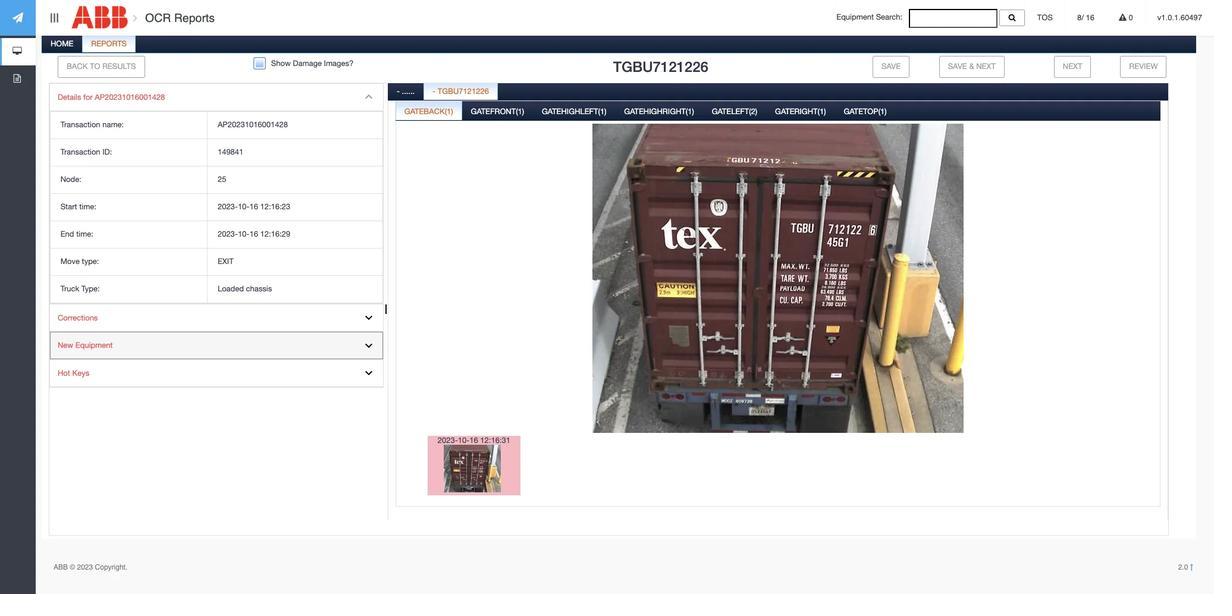 Task type: locate. For each thing, give the bounding box(es) containing it.
0 horizontal spatial -
[[397, 87, 400, 96]]

10- for 12:16:23
[[238, 202, 250, 211]]

equipment
[[837, 13, 874, 22], [75, 341, 113, 350]]

- ...... link
[[389, 80, 423, 104]]

1 save from the left
[[882, 62, 901, 71]]

reports right ocr
[[174, 11, 215, 24]]

name:
[[102, 120, 124, 129]]

save & next button
[[940, 56, 1005, 78]]

ocr reports
[[142, 11, 215, 24]]

transaction
[[61, 120, 100, 129], [61, 148, 100, 157]]

tgbu7121226
[[613, 58, 709, 75], [438, 87, 489, 96]]

0 horizontal spatial equipment
[[75, 341, 113, 350]]

row group
[[51, 112, 383, 303]]

1 horizontal spatial reports
[[174, 11, 215, 24]]

corrections link
[[50, 305, 383, 332]]

&
[[970, 62, 975, 71]]

0 vertical spatial ap20231016001428
[[95, 93, 165, 102]]

16
[[1086, 13, 1095, 22], [250, 202, 258, 211], [250, 230, 258, 239], [470, 436, 478, 445]]

149841
[[218, 148, 244, 157]]

2023-
[[218, 202, 238, 211], [218, 230, 238, 239], [438, 436, 458, 445]]

8/ 16
[[1078, 13, 1095, 22]]

id:
[[102, 148, 112, 157]]

0 horizontal spatial tgbu7121226
[[438, 87, 489, 96]]

1 horizontal spatial save
[[948, 62, 968, 71]]

8/ 16 button
[[1066, 0, 1107, 36]]

tgbu7121226 tab list
[[40, 33, 1197, 544]]

next inside button
[[977, 62, 996, 71]]

reports up back to results
[[91, 39, 127, 48]]

12:16:23
[[260, 202, 290, 211]]

transaction left id:
[[61, 148, 100, 157]]

copyright.
[[95, 564, 128, 572]]

1 vertical spatial 2023-
[[218, 230, 238, 239]]

1 vertical spatial 10-
[[238, 230, 250, 239]]

bars image
[[49, 13, 60, 22]]

16 inside tab list
[[470, 436, 478, 445]]

10-
[[238, 202, 250, 211], [238, 230, 250, 239], [458, 436, 470, 445]]

1 vertical spatial tgbu7121226
[[438, 87, 489, 96]]

1 horizontal spatial -
[[433, 87, 436, 96]]

save for save
[[882, 62, 901, 71]]

0 vertical spatial reports
[[174, 11, 215, 24]]

1 - from the left
[[397, 87, 400, 96]]

row group containing transaction name:
[[51, 112, 383, 303]]

1 next from the left
[[977, 62, 996, 71]]

equipment inside 'link'
[[75, 341, 113, 350]]

ap20231016001428 up name:
[[95, 93, 165, 102]]

details for ap20231016001428
[[58, 93, 165, 102]]

move
[[61, 257, 80, 266]]

2 vertical spatial 2023-
[[438, 436, 458, 445]]

type:
[[81, 284, 100, 293]]

start
[[61, 202, 77, 211]]

ap20231016001428 up the 149841
[[218, 120, 288, 129]]

menu containing details for ap20231016001428
[[49, 83, 384, 388]]

results
[[102, 62, 136, 71]]

- up gateback(1)
[[433, 87, 436, 96]]

0 button
[[1108, 0, 1146, 36]]

0 horizontal spatial next
[[977, 62, 996, 71]]

equipment right 'new'
[[75, 341, 113, 350]]

navigation
[[0, 0, 36, 93]]

2 vertical spatial 10-
[[458, 436, 470, 445]]

2 transaction from the top
[[61, 148, 100, 157]]

1 transaction from the top
[[61, 120, 100, 129]]

save & next
[[948, 62, 996, 71]]

1 horizontal spatial next
[[1063, 62, 1083, 71]]

time: right start at the top of page
[[79, 202, 96, 211]]

new equipment link
[[50, 332, 383, 360]]

tgbu7121226 up "gatehighright(1)"
[[613, 58, 709, 75]]

search image
[[1009, 14, 1016, 21]]

©
[[70, 564, 75, 572]]

- left ......
[[397, 87, 400, 96]]

abb
[[54, 564, 68, 572]]

-
[[397, 87, 400, 96], [433, 87, 436, 96]]

time: right end
[[76, 230, 93, 239]]

0 vertical spatial transaction
[[61, 120, 100, 129]]

- inside - ...... link
[[397, 87, 400, 96]]

0 vertical spatial equipment
[[837, 13, 874, 22]]

time: for start time:
[[79, 202, 96, 211]]

reports
[[174, 11, 215, 24], [91, 39, 127, 48]]

2023- left 12:16:31
[[438, 436, 458, 445]]

long arrow up image
[[1191, 564, 1194, 571]]

- tgbu7121226
[[433, 87, 489, 96]]

2023- up exit
[[218, 230, 238, 239]]

tgbu7121226 inside - tgbu7121226 link
[[438, 87, 489, 96]]

end
[[61, 230, 74, 239]]

1 vertical spatial ap20231016001428
[[218, 120, 288, 129]]

gateback(1) link
[[396, 100, 462, 124]]

menu item
[[50, 84, 383, 305]]

1 vertical spatial reports
[[91, 39, 127, 48]]

2023- down 25
[[218, 202, 238, 211]]

menu item containing details for ap20231016001428
[[50, 84, 383, 305]]

ap20231016001428
[[95, 93, 165, 102], [218, 120, 288, 129]]

10- up the 2023-10-16 12:16:29
[[238, 202, 250, 211]]

1 horizontal spatial tgbu7121226
[[613, 58, 709, 75]]

10- inside tab list
[[458, 436, 470, 445]]

2 next from the left
[[1063, 62, 1083, 71]]

None field
[[909, 9, 998, 28]]

0 horizontal spatial save
[[882, 62, 901, 71]]

save
[[882, 62, 901, 71], [948, 62, 968, 71]]

menu
[[49, 83, 384, 388]]

next right &
[[977, 62, 996, 71]]

1 vertical spatial equipment
[[75, 341, 113, 350]]

new
[[58, 341, 73, 350]]

16 inside the 8/ 16 dropdown button
[[1086, 13, 1095, 22]]

transaction id:
[[61, 148, 112, 157]]

16 right 8/
[[1086, 13, 1095, 22]]

gateright(1)
[[776, 107, 826, 116]]

0 vertical spatial 10-
[[238, 202, 250, 211]]

warning image
[[1119, 14, 1127, 21]]

equipment search:
[[837, 13, 909, 22]]

new equipment
[[58, 341, 113, 350]]

search:
[[876, 13, 903, 22]]

0 vertical spatial time:
[[79, 202, 96, 211]]

16 left 12:16:31
[[470, 436, 478, 445]]

10- down 2023-10-16 12:16:23
[[238, 230, 250, 239]]

loaded chassis
[[218, 284, 272, 293]]

reports inside tgbu7121226 tab list
[[91, 39, 127, 48]]

to
[[90, 62, 100, 71]]

equipment left search:
[[837, 13, 874, 22]]

2.0
[[1179, 564, 1191, 572]]

16 left the 12:16:23
[[250, 202, 258, 211]]

16 for 2023-10-16 12:16:29
[[250, 230, 258, 239]]

1 vertical spatial transaction
[[61, 148, 100, 157]]

next down 8/
[[1063, 62, 1083, 71]]

tgbu7121226 up gatefront(1) on the left of the page
[[438, 87, 489, 96]]

2 - from the left
[[433, 87, 436, 96]]

1 vertical spatial time:
[[76, 230, 93, 239]]

tab list
[[388, 80, 1169, 544], [396, 100, 1161, 541]]

gatetop(1) link
[[836, 100, 895, 124]]

25
[[218, 175, 226, 184]]

new equipment menu item
[[50, 332, 383, 360]]

0 vertical spatial 2023-
[[218, 202, 238, 211]]

16 left '12:16:29'
[[250, 230, 258, 239]]

transaction for transaction name:
[[61, 120, 100, 129]]

- ......
[[397, 87, 415, 96]]

2 save from the left
[[948, 62, 968, 71]]

10- left 12:16:31
[[458, 436, 470, 445]]

details for ap20231016001428 link
[[50, 84, 383, 111]]

time: for end time:
[[76, 230, 93, 239]]

transaction up transaction id:
[[61, 120, 100, 129]]

0 horizontal spatial reports
[[91, 39, 127, 48]]

transaction for transaction id:
[[61, 148, 100, 157]]

next
[[977, 62, 996, 71], [1063, 62, 1083, 71]]

tab list containing gateback(1)
[[396, 100, 1161, 541]]

time:
[[79, 202, 96, 211], [76, 230, 93, 239]]

16 for 2023-10-16 12:16:23
[[250, 202, 258, 211]]

10- for 12:16:29
[[238, 230, 250, 239]]

- inside - tgbu7121226 link
[[433, 87, 436, 96]]

1 horizontal spatial equipment
[[837, 13, 874, 22]]

0 vertical spatial tgbu7121226
[[613, 58, 709, 75]]

save down search:
[[882, 62, 901, 71]]

2023- for 2023-10-16 12:16:29
[[218, 230, 238, 239]]

save left &
[[948, 62, 968, 71]]



Task type: describe. For each thing, give the bounding box(es) containing it.
menu inside tgbu7121226 tab list
[[49, 83, 384, 388]]

tos button
[[1026, 0, 1065, 36]]

truck
[[61, 284, 79, 293]]

12:16:31
[[480, 436, 511, 445]]

abb © 2023 copyright.
[[54, 564, 128, 572]]

for
[[83, 93, 93, 102]]

damage
[[293, 59, 322, 68]]

2023-10-16 12:16:31
[[438, 436, 511, 445]]

save for save & next
[[948, 62, 968, 71]]

node:
[[61, 175, 81, 184]]

2023- for 2023-10-16 12:16:31
[[438, 436, 458, 445]]

......
[[402, 87, 415, 96]]

save button
[[873, 56, 910, 78]]

- tgbu7121226 link
[[424, 80, 497, 104]]

end time:
[[61, 230, 93, 239]]

2023
[[77, 564, 93, 572]]

move type:
[[61, 257, 99, 266]]

2023-10-16 12:16:29
[[218, 230, 290, 239]]

12:16:29
[[260, 230, 290, 239]]

start time:
[[61, 202, 96, 211]]

hot
[[58, 369, 70, 378]]

8/
[[1078, 13, 1084, 22]]

gatehighleft(1) link
[[534, 100, 615, 124]]

exit
[[218, 257, 234, 266]]

tos
[[1038, 13, 1053, 22]]

review
[[1130, 62, 1158, 71]]

show
[[271, 59, 291, 68]]

review button
[[1121, 56, 1167, 78]]

gateright(1) link
[[767, 100, 835, 124]]

back to results button
[[58, 56, 145, 78]]

corrections
[[58, 313, 98, 322]]

home
[[51, 39, 73, 48]]

next inside button
[[1063, 62, 1083, 71]]

ocr
[[145, 11, 171, 24]]

back to results
[[67, 62, 136, 71]]

details
[[58, 93, 81, 102]]

show damage images?
[[271, 59, 354, 68]]

gatehighright(1)
[[625, 107, 694, 116]]

- for - tgbu7121226
[[433, 87, 436, 96]]

hot keys
[[58, 369, 89, 378]]

v1.0.1.60497 button
[[1146, 0, 1215, 36]]

gatefront(1) link
[[463, 100, 533, 124]]

truck type:
[[61, 284, 100, 293]]

gateback(1)
[[405, 107, 453, 116]]

v1.0.1.60497
[[1158, 13, 1203, 22]]

2023-10-16 12:16:23
[[218, 202, 290, 211]]

0
[[1127, 13, 1134, 22]]

menu item inside menu
[[50, 84, 383, 305]]

1 horizontal spatial ap20231016001428
[[218, 120, 288, 129]]

home link
[[42, 33, 82, 56]]

16 for 2023-10-16 12:16:31
[[470, 436, 478, 445]]

gateleft(2)
[[712, 107, 758, 116]]

2023- for 2023-10-16 12:16:23
[[218, 202, 238, 211]]

reports link
[[83, 33, 135, 56]]

loaded
[[218, 284, 244, 293]]

back
[[67, 62, 88, 71]]

0 horizontal spatial ap20231016001428
[[95, 93, 165, 102]]

- for - ......
[[397, 87, 400, 96]]

keys
[[72, 369, 89, 378]]

gatefront(1)
[[471, 107, 524, 116]]

tab list containing - ......
[[388, 80, 1169, 544]]

hot keys link
[[50, 360, 383, 388]]

gatehighright(1) link
[[616, 100, 703, 124]]

images?
[[324, 59, 354, 68]]

next button
[[1054, 56, 1092, 78]]

type:
[[82, 257, 99, 266]]

row group inside menu item
[[51, 112, 383, 303]]

transaction name:
[[61, 120, 124, 129]]

10- for 12:16:31
[[458, 436, 470, 445]]

gatehighleft(1)
[[542, 107, 607, 116]]

gateleft(2) link
[[704, 100, 766, 124]]

gatetop(1)
[[844, 107, 887, 116]]

chassis
[[246, 284, 272, 293]]



Task type: vqa. For each thing, say whether or not it's contained in the screenshot.
first Transaction
yes



